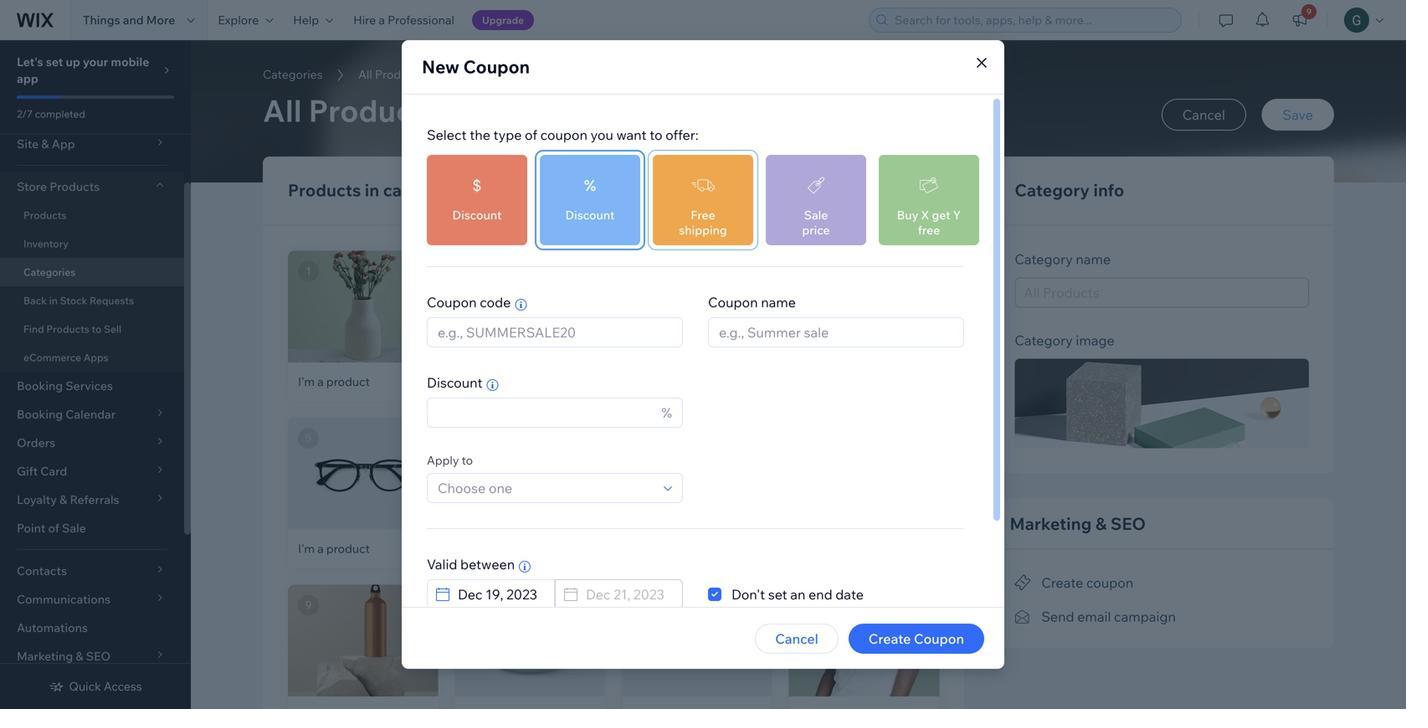 Task type: describe. For each thing, give the bounding box(es) containing it.
categories link inside all products form
[[254, 66, 331, 83]]

in for stock
[[49, 294, 58, 307]]

quick
[[69, 679, 101, 694]]

0 vertical spatial all products
[[358, 67, 425, 82]]

category name
[[1015, 251, 1111, 267]]

category
[[383, 180, 455, 200]]

don't
[[732, 586, 765, 603]]

between
[[460, 556, 515, 573]]

send
[[1042, 608, 1075, 625]]

upgrade button
[[472, 10, 534, 30]]

coupon name
[[708, 294, 796, 311]]

category for category name
[[1015, 251, 1073, 267]]

to inside the sidebar element
[[92, 323, 102, 335]]

0 vertical spatial coupon
[[540, 126, 588, 143]]

promote newsletter image
[[1015, 609, 1032, 624]]

$
[[473, 177, 481, 194]]

back in stock requests link
[[0, 286, 184, 315]]

find products to sell
[[23, 323, 121, 335]]

free shipping
[[679, 208, 727, 237]]

don't set an end date
[[732, 586, 864, 603]]

Don't set an end date checkbox
[[708, 584, 864, 604]]

get
[[932, 208, 951, 222]]

access
[[104, 679, 142, 694]]

image
[[1076, 332, 1115, 349]]

quick access button
[[49, 679, 142, 694]]

1 vertical spatial categories link
[[0, 258, 184, 286]]

marketing
[[1010, 513, 1092, 534]]

9 button
[[1282, 0, 1318, 40]]

1 horizontal spatial of
[[525, 126, 537, 143]]

0 vertical spatial all
[[358, 67, 372, 82]]

x
[[921, 208, 929, 222]]

store products button
[[0, 172, 184, 201]]

create coupon
[[1042, 574, 1134, 591]]

with
[[652, 110, 675, 124]]

point of sale
[[17, 521, 86, 535]]

booking services link
[[0, 372, 184, 400]]

category for category info
[[1015, 180, 1090, 200]]

products inside store products dropdown button
[[50, 179, 100, 194]]

back
[[23, 294, 47, 307]]

hire a professional
[[353, 13, 455, 27]]

send email campaign button
[[1015, 604, 1176, 628]]

booking services
[[17, 378, 113, 393]]

type
[[493, 126, 522, 143]]

1 horizontal spatial %
[[662, 404, 672, 421]]

date
[[836, 586, 864, 603]]

2/7
[[17, 108, 33, 120]]

categories inside all products form
[[263, 67, 323, 82]]

store products
[[17, 179, 100, 194]]

name for coupon name
[[761, 294, 796, 311]]

find
[[23, 323, 44, 335]]

new
[[422, 56, 460, 78]]

create for create coupon
[[1042, 574, 1084, 591]]

app
[[17, 71, 38, 86]]

marketing & seo
[[1010, 513, 1146, 534]]

buy
[[897, 208, 919, 222]]

sell
[[104, 323, 121, 335]]

select the type of coupon you want to offer:
[[427, 126, 699, 143]]

coupon code
[[427, 294, 511, 311]]

Choose one field
[[433, 474, 659, 502]]

reward customers with a free shipping offer.
[[652, 95, 754, 139]]

up
[[66, 54, 80, 69]]

cancel inside all products form
[[1183, 106, 1226, 123]]

sale price
[[802, 208, 830, 237]]

name for category name
[[1076, 251, 1111, 267]]

hire
[[353, 13, 376, 27]]

discount for %
[[566, 208, 615, 222]]

0 horizontal spatial all
[[263, 91, 302, 129]]

hire a professional link
[[343, 0, 465, 40]]

products inside find products to sell link
[[46, 323, 89, 335]]

stock
[[60, 294, 87, 307]]

inventory link
[[0, 229, 184, 258]]

valid between
[[427, 556, 515, 573]]

completed
[[35, 108, 85, 120]]

&
[[1096, 513, 1107, 534]]

y
[[953, 208, 961, 222]]

cancel button inside all products form
[[1162, 99, 1246, 131]]

the
[[470, 126, 490, 143]]

save button
[[1262, 99, 1334, 131]]

offer:
[[666, 126, 699, 143]]

e.g., SUMMERSALE20 field
[[433, 318, 677, 347]]

apps
[[83, 351, 108, 364]]

customers
[[696, 95, 754, 109]]

price
[[802, 223, 830, 237]]

category info
[[1015, 180, 1125, 200]]

discount for $
[[453, 208, 502, 222]]

set for let's
[[46, 54, 63, 69]]

let's set up your mobile app
[[17, 54, 149, 86]]

you
[[591, 126, 614, 143]]

your
[[83, 54, 108, 69]]

coupon inside button
[[914, 630, 964, 647]]

email
[[1078, 608, 1111, 625]]

products link
[[0, 201, 184, 229]]



Task type: locate. For each thing, give the bounding box(es) containing it.
0 vertical spatial categories link
[[254, 66, 331, 83]]

send email campaign
[[1042, 608, 1176, 625]]

want
[[617, 126, 647, 143]]

0 horizontal spatial in
[[49, 294, 58, 307]]

0 horizontal spatial sale
[[62, 521, 86, 535]]

free inside reward customers with a free shipping offer.
[[687, 110, 709, 124]]

i'm
[[298, 374, 315, 389], [465, 374, 482, 389], [298, 541, 315, 556], [465, 541, 482, 556]]

new coupon
[[422, 56, 530, 78]]

1 vertical spatial cancel button
[[755, 624, 839, 654]]

0 vertical spatial cancel
[[1183, 106, 1226, 123]]

categories down inventory
[[23, 266, 75, 278]]

cancel
[[1183, 106, 1226, 123], [775, 630, 819, 647]]

discount
[[453, 208, 502, 222], [566, 208, 615, 222], [427, 374, 483, 391]]

buy x get y free
[[897, 208, 961, 237]]

1 vertical spatial in
[[49, 294, 58, 307]]

ecommerce
[[23, 351, 81, 364]]

select
[[427, 126, 467, 143]]

explore
[[218, 13, 259, 27]]

1 vertical spatial sale
[[62, 521, 86, 535]]

shipping down with
[[652, 125, 700, 139]]

Category name text field
[[1015, 278, 1309, 308]]

mobile
[[111, 54, 149, 69]]

to left sell
[[92, 323, 102, 335]]

coupon
[[540, 126, 588, 143], [1087, 574, 1134, 591]]

0 horizontal spatial create
[[869, 630, 911, 647]]

0 vertical spatial %
[[584, 176, 596, 195]]

professional
[[388, 13, 455, 27]]

free down x on the top
[[918, 223, 940, 237]]

1 horizontal spatial free
[[918, 223, 940, 237]]

create for create coupon
[[869, 630, 911, 647]]

Search for tools, apps, help & more... field
[[890, 8, 1176, 32]]

apply to
[[427, 453, 473, 468]]

0 horizontal spatial to
[[92, 323, 102, 335]]

info
[[1094, 180, 1125, 200]]

free for customers
[[687, 110, 709, 124]]

0 vertical spatial set
[[46, 54, 63, 69]]

2 vertical spatial category
[[1015, 332, 1073, 349]]

category down category info
[[1015, 251, 1073, 267]]

1 horizontal spatial cancel
[[1183, 106, 1226, 123]]

i'm a product
[[298, 374, 370, 389], [465, 374, 537, 389], [298, 541, 370, 556], [465, 541, 537, 556]]

sale inside point of sale link
[[62, 521, 86, 535]]

1 horizontal spatial categories
[[263, 67, 323, 82]]

categories down help
[[263, 67, 323, 82]]

end
[[809, 586, 833, 603]]

inventory
[[23, 237, 69, 250]]

0 horizontal spatial name
[[761, 294, 796, 311]]

0 vertical spatial of
[[525, 126, 537, 143]]

help button
[[283, 0, 343, 40]]

categories inside the sidebar element
[[23, 266, 75, 278]]

0 vertical spatial name
[[1076, 251, 1111, 267]]

of right type
[[525, 126, 537, 143]]

of inside the sidebar element
[[48, 521, 59, 535]]

and
[[123, 13, 144, 27]]

1 vertical spatial coupon
[[1087, 574, 1134, 591]]

in inside 'back in stock requests' link
[[49, 294, 58, 307]]

find products to sell link
[[0, 315, 184, 343]]

2/7 completed
[[17, 108, 85, 120]]

categories link up back in stock requests
[[0, 258, 184, 286]]

of right point
[[48, 521, 59, 535]]

all products form
[[191, 40, 1406, 709]]

sale
[[804, 208, 828, 222], [62, 521, 86, 535]]

offer.
[[702, 125, 730, 139]]

point
[[17, 521, 45, 535]]

free for x
[[918, 223, 940, 237]]

apply
[[427, 453, 459, 468]]

booking
[[17, 378, 63, 393]]

0 horizontal spatial categories link
[[0, 258, 184, 286]]

back in stock requests
[[23, 294, 134, 307]]

0 vertical spatial shipping
[[652, 125, 700, 139]]

things and more
[[83, 13, 175, 27]]

1 horizontal spatial sale
[[804, 208, 828, 222]]

0 vertical spatial free
[[687, 110, 709, 124]]

1 horizontal spatial to
[[462, 453, 473, 468]]

None field
[[433, 398, 657, 427], [453, 580, 549, 609], [581, 580, 677, 609], [433, 398, 657, 427], [453, 580, 549, 609], [581, 580, 677, 609]]

automations link
[[0, 614, 184, 642]]

code
[[480, 294, 511, 311]]

1 vertical spatial all products
[[263, 91, 440, 129]]

0 horizontal spatial cancel button
[[755, 624, 839, 654]]

automations
[[17, 620, 88, 635]]

a
[[379, 13, 385, 27], [678, 110, 684, 124], [317, 374, 324, 389], [484, 374, 491, 389], [317, 541, 324, 556], [484, 541, 491, 556]]

to down with
[[650, 126, 663, 143]]

to right apply
[[462, 453, 473, 468]]

0 vertical spatial cancel button
[[1162, 99, 1246, 131]]

free
[[687, 110, 709, 124], [918, 223, 940, 237]]

e.g., Summer sale field
[[714, 318, 959, 347]]

name up e.g., summer sale field
[[761, 294, 796, 311]]

requests
[[90, 294, 134, 307]]

create coupon button
[[849, 624, 984, 654]]

free up offer:
[[687, 110, 709, 124]]

set inside let's set up your mobile app
[[46, 54, 63, 69]]

1 horizontal spatial in
[[365, 180, 379, 200]]

category for category image
[[1015, 332, 1073, 349]]

categories link
[[254, 66, 331, 83], [0, 258, 184, 286]]

free inside buy x get y free
[[918, 223, 940, 237]]

0 horizontal spatial coupon
[[540, 126, 588, 143]]

create inside all products form
[[1042, 574, 1084, 591]]

sidebar element
[[0, 40, 191, 709]]

category image
[[1015, 332, 1115, 349]]

1 horizontal spatial create
[[1042, 574, 1084, 591]]

all products
[[358, 67, 425, 82], [263, 91, 440, 129]]

reward
[[652, 95, 693, 109]]

1 vertical spatial set
[[768, 586, 787, 603]]

let's
[[17, 54, 43, 69]]

sale inside 'sale price'
[[804, 208, 828, 222]]

shipping down free on the top
[[679, 223, 727, 237]]

set left an
[[768, 586, 787, 603]]

2 category from the top
[[1015, 251, 1073, 267]]

create coupon
[[869, 630, 964, 647]]

1 vertical spatial all
[[263, 91, 302, 129]]

2 horizontal spatial to
[[650, 126, 663, 143]]

things
[[83, 13, 120, 27]]

campaign
[[1114, 608, 1176, 625]]

0 horizontal spatial free
[[687, 110, 709, 124]]

services
[[66, 378, 113, 393]]

0 vertical spatial categories
[[263, 67, 323, 82]]

upgrade
[[482, 14, 524, 26]]

set for don't
[[768, 586, 787, 603]]

0 vertical spatial category
[[1015, 180, 1090, 200]]

in left the category
[[365, 180, 379, 200]]

create
[[1042, 574, 1084, 591], [869, 630, 911, 647]]

product
[[326, 374, 370, 389], [493, 374, 537, 389], [326, 541, 370, 556], [493, 541, 537, 556]]

1 vertical spatial free
[[918, 223, 940, 237]]

seo
[[1111, 513, 1146, 534]]

sale right point
[[62, 521, 86, 535]]

1 horizontal spatial cancel button
[[1162, 99, 1246, 131]]

more
[[146, 13, 175, 27]]

0 vertical spatial create
[[1042, 574, 1084, 591]]

0 horizontal spatial categories
[[23, 266, 75, 278]]

1 vertical spatial name
[[761, 294, 796, 311]]

0 horizontal spatial cancel
[[775, 630, 819, 647]]

set left up on the top left of the page
[[46, 54, 63, 69]]

ecommerce apps
[[23, 351, 108, 364]]

category left info in the right top of the page
[[1015, 180, 1090, 200]]

1 vertical spatial categories
[[23, 266, 75, 278]]

products in category 12
[[288, 180, 481, 200]]

3 category from the top
[[1015, 332, 1073, 349]]

12
[[463, 180, 481, 200]]

1 horizontal spatial categories link
[[254, 66, 331, 83]]

1 horizontal spatial coupon
[[1087, 574, 1134, 591]]

1 horizontal spatial set
[[768, 586, 787, 603]]

categories
[[263, 67, 323, 82], [23, 266, 75, 278]]

1 vertical spatial cancel
[[775, 630, 819, 647]]

coupon inside button
[[1087, 574, 1134, 591]]

0 horizontal spatial of
[[48, 521, 59, 535]]

0 vertical spatial sale
[[804, 208, 828, 222]]

1 vertical spatial of
[[48, 521, 59, 535]]

1 vertical spatial create
[[869, 630, 911, 647]]

create coupon button
[[1015, 570, 1134, 594]]

discount down "you" on the top left of the page
[[566, 208, 615, 222]]

name
[[1076, 251, 1111, 267], [761, 294, 796, 311]]

a inside reward customers with a free shipping offer.
[[678, 110, 684, 124]]

sale up price
[[804, 208, 828, 222]]

shipping inside reward customers with a free shipping offer.
[[652, 125, 700, 139]]

9
[[1307, 6, 1312, 17]]

1 vertical spatial shipping
[[679, 223, 727, 237]]

1 category from the top
[[1015, 180, 1090, 200]]

1 vertical spatial to
[[92, 323, 102, 335]]

1 vertical spatial category
[[1015, 251, 1073, 267]]

2 vertical spatial to
[[462, 453, 473, 468]]

shipping
[[652, 125, 700, 139], [679, 223, 727, 237]]

discount up apply to
[[427, 374, 483, 391]]

1 horizontal spatial name
[[1076, 251, 1111, 267]]

in for category
[[365, 180, 379, 200]]

categories link down help
[[254, 66, 331, 83]]

name inside all products form
[[1076, 251, 1111, 267]]

promote coupon image
[[1015, 575, 1032, 590]]

0 horizontal spatial set
[[46, 54, 63, 69]]

point of sale link
[[0, 514, 184, 542]]

coupon up the send email campaign
[[1087, 574, 1134, 591]]

free
[[691, 208, 716, 222]]

set inside checkbox
[[768, 586, 787, 603]]

0 horizontal spatial %
[[584, 176, 596, 195]]

in inside all products form
[[365, 180, 379, 200]]

cancel button
[[1162, 99, 1246, 131], [755, 624, 839, 654]]

save
[[1283, 106, 1313, 123]]

in right back
[[49, 294, 58, 307]]

%
[[584, 176, 596, 195], [662, 404, 672, 421]]

1 horizontal spatial all
[[358, 67, 372, 82]]

discount down the 12
[[453, 208, 502, 222]]

quick access
[[69, 679, 142, 694]]

name down info in the right top of the page
[[1076, 251, 1111, 267]]

category left image at right
[[1015, 332, 1073, 349]]

store
[[17, 179, 47, 194]]

0 vertical spatial to
[[650, 126, 663, 143]]

an
[[790, 586, 806, 603]]

0 vertical spatial in
[[365, 180, 379, 200]]

help
[[293, 13, 319, 27]]

coupon left "you" on the top left of the page
[[540, 126, 588, 143]]

1 vertical spatial %
[[662, 404, 672, 421]]



Task type: vqa. For each thing, say whether or not it's contained in the screenshot.
i'm a product description. i'm a great place to add more details about your product such as sizing, material, care instructions and cleaning instructions.
no



